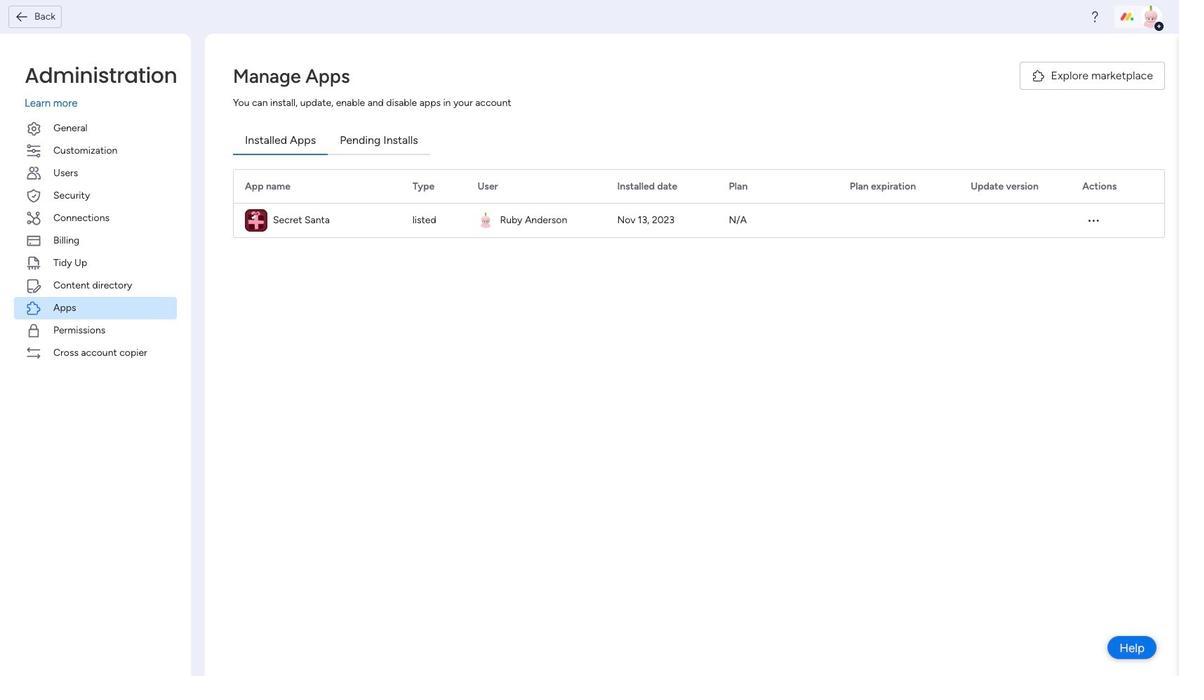 Task type: locate. For each thing, give the bounding box(es) containing it.
table
[[233, 169, 1166, 238]]

tab list
[[233, 127, 1166, 155]]

0 horizontal spatial ruby anderson image
[[479, 213, 494, 228]]

1 tab from the left
[[233, 127, 328, 155]]

1 vertical spatial ruby anderson image
[[479, 213, 494, 228]]

app logo image
[[245, 209, 268, 232]]

cell
[[234, 204, 401, 237], [467, 204, 606, 237], [839, 204, 960, 237], [960, 204, 1072, 237]]

0 vertical spatial ruby anderson image
[[1141, 6, 1163, 28]]

3 cell from the left
[[839, 204, 960, 237]]

4 cell from the left
[[960, 204, 1072, 237]]

row group
[[234, 170, 1165, 204]]

row
[[234, 204, 1165, 237]]

tab
[[233, 127, 328, 155], [328, 127, 430, 155]]

1 horizontal spatial ruby anderson image
[[1141, 6, 1163, 28]]

ruby anderson image
[[1141, 6, 1163, 28], [479, 213, 494, 228]]



Task type: describe. For each thing, give the bounding box(es) containing it.
app actions icon image
[[1087, 214, 1101, 228]]

help image
[[1089, 10, 1103, 24]]

1 cell from the left
[[234, 204, 401, 237]]

2 cell from the left
[[467, 204, 606, 237]]

2 tab from the left
[[328, 127, 430, 155]]

back to workspace image
[[15, 10, 29, 24]]



Task type: vqa. For each thing, say whether or not it's contained in the screenshot.
component IMAGE
no



